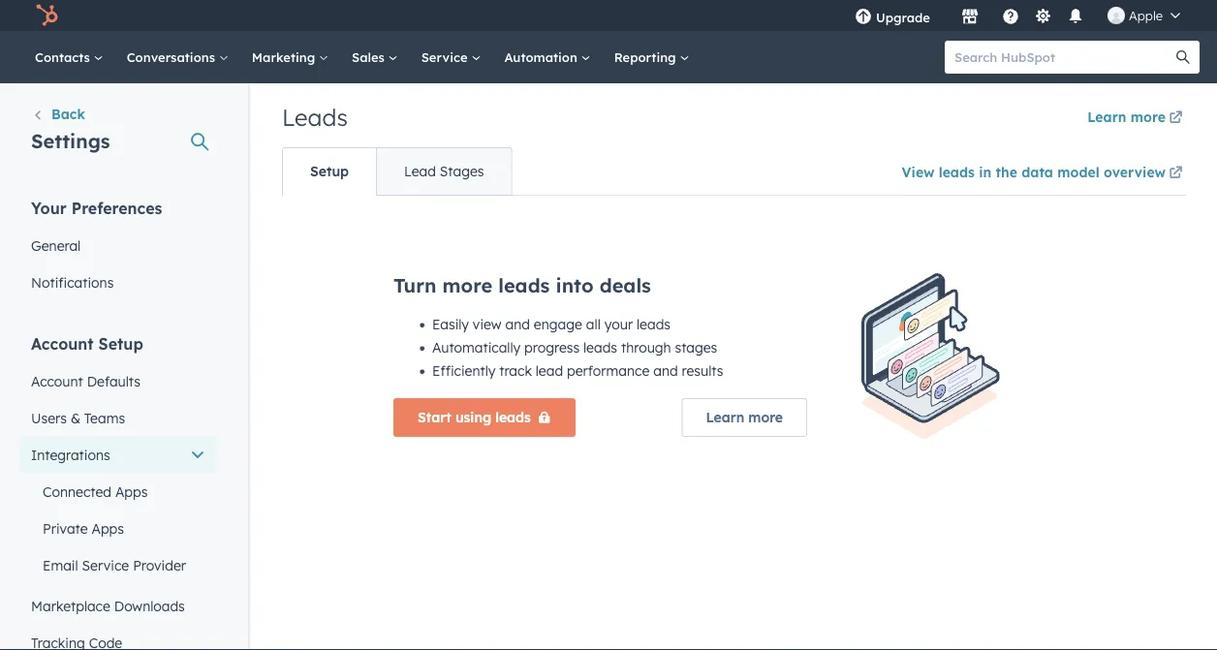 Task type: locate. For each thing, give the bounding box(es) containing it.
account up account defaults
[[31, 334, 94, 353]]

2 link opens in a new window image from the top
[[1169, 111, 1183, 125]]

link opens in a new window image inside 'view leads in the data model overview' link
[[1169, 167, 1183, 180]]

help button
[[994, 0, 1027, 31]]

learn more down results
[[706, 409, 783, 426]]

0 vertical spatial and
[[505, 316, 530, 333]]

1 vertical spatial service
[[82, 557, 129, 574]]

navigation
[[282, 147, 512, 196]]

apps for connected apps
[[115, 483, 148, 500]]

link opens in a new window image
[[1169, 162, 1183, 185]]

notifications button
[[1059, 0, 1092, 31]]

your
[[31, 198, 67, 218]]

0 horizontal spatial more
[[442, 273, 493, 298]]

your
[[604, 316, 633, 333]]

model
[[1058, 163, 1100, 180]]

reporting
[[614, 49, 680, 65]]

0 horizontal spatial learn
[[706, 409, 745, 426]]

1 vertical spatial apps
[[92, 520, 124, 537]]

more
[[1131, 108, 1166, 125], [442, 273, 493, 298], [749, 409, 783, 426]]

account up the users
[[31, 373, 83, 390]]

0 vertical spatial more
[[1131, 108, 1166, 125]]

email service provider link
[[19, 547, 217, 584]]

1 vertical spatial learn more
[[706, 409, 783, 426]]

1 vertical spatial more
[[442, 273, 493, 298]]

efficiently
[[432, 362, 496, 379]]

3 link opens in a new window image from the top
[[1169, 167, 1183, 180]]

engage
[[534, 316, 582, 333]]

1 horizontal spatial service
[[421, 49, 471, 65]]

leads
[[939, 163, 975, 180], [498, 273, 550, 298], [637, 316, 671, 333], [584, 339, 617, 356], [495, 409, 531, 426]]

leads down "all"
[[584, 339, 617, 356]]

learn
[[1088, 108, 1127, 125], [706, 409, 745, 426]]

learn more link
[[1088, 105, 1186, 130], [682, 398, 807, 437]]

menu containing apple
[[841, 0, 1194, 31]]

0 vertical spatial setup
[[310, 163, 349, 180]]

lead
[[404, 163, 436, 180]]

conversations
[[127, 49, 219, 65]]

upgrade image
[[855, 9, 872, 26]]

0 vertical spatial learn more
[[1088, 108, 1166, 125]]

automation link
[[493, 31, 603, 83]]

Search HubSpot search field
[[945, 41, 1182, 74]]

apps up email service provider
[[92, 520, 124, 537]]

service down private apps link
[[82, 557, 129, 574]]

view leads in the data model overview link
[[902, 151, 1186, 195]]

account setup element
[[19, 333, 217, 650]]

teams
[[84, 409, 125, 426]]

2 account from the top
[[31, 373, 83, 390]]

service link
[[410, 31, 493, 83]]

1 horizontal spatial learn
[[1088, 108, 1127, 125]]

service
[[421, 49, 471, 65], [82, 557, 129, 574]]

learn more up overview
[[1088, 108, 1166, 125]]

1 horizontal spatial learn more
[[1088, 108, 1166, 125]]

easily view and engage all your leads automatically progress leads through stages efficiently track lead performance and results
[[432, 316, 723, 379]]

link opens in a new window image for view leads in the data model overview
[[1169, 167, 1183, 180]]

email service provider
[[43, 557, 186, 574]]

learn up overview
[[1088, 108, 1127, 125]]

leads left "in"
[[939, 163, 975, 180]]

start using leads button
[[393, 398, 576, 437]]

and
[[505, 316, 530, 333], [653, 362, 678, 379]]

0 horizontal spatial learn more
[[706, 409, 783, 426]]

start
[[418, 409, 451, 426]]

0 vertical spatial learn
[[1088, 108, 1127, 125]]

private
[[43, 520, 88, 537]]

learn more link up overview
[[1088, 105, 1186, 130]]

more for the bottommost learn more link
[[749, 409, 783, 426]]

general link
[[19, 227, 217, 264]]

learn for the right learn more link
[[1088, 108, 1127, 125]]

learn more link down results
[[682, 398, 807, 437]]

view leads in the data model overview
[[902, 163, 1166, 180]]

1 vertical spatial setup
[[98, 334, 143, 353]]

0 horizontal spatial service
[[82, 557, 129, 574]]

downloads
[[114, 597, 185, 614]]

more for the right learn more link
[[1131, 108, 1166, 125]]

setup
[[310, 163, 349, 180], [98, 334, 143, 353]]

0 vertical spatial learn more link
[[1088, 105, 1186, 130]]

overview
[[1104, 163, 1166, 180]]

search image
[[1177, 50, 1190, 64]]

link opens in a new window image
[[1169, 106, 1183, 130], [1169, 111, 1183, 125], [1169, 167, 1183, 180]]

account
[[31, 334, 94, 353], [31, 373, 83, 390]]

0 horizontal spatial setup
[[98, 334, 143, 353]]

learn more
[[1088, 108, 1166, 125], [706, 409, 783, 426]]

turn more leads into deals
[[393, 273, 651, 298]]

1 vertical spatial account
[[31, 373, 83, 390]]

view
[[473, 316, 502, 333]]

1 horizontal spatial setup
[[310, 163, 349, 180]]

menu
[[841, 0, 1194, 31]]

1 horizontal spatial more
[[749, 409, 783, 426]]

0 vertical spatial apps
[[115, 483, 148, 500]]

0 horizontal spatial learn more link
[[682, 398, 807, 437]]

and right view
[[505, 316, 530, 333]]

marketplaces image
[[961, 9, 979, 26]]

into
[[556, 273, 594, 298]]

account for account defaults
[[31, 373, 83, 390]]

apps for private apps
[[92, 520, 124, 537]]

marketplace
[[31, 597, 110, 614]]

account for account setup
[[31, 334, 94, 353]]

back link
[[31, 104, 85, 127]]

2 horizontal spatial more
[[1131, 108, 1166, 125]]

search button
[[1167, 41, 1200, 74]]

learn for the bottommost learn more link
[[706, 409, 745, 426]]

0 vertical spatial account
[[31, 334, 94, 353]]

bob builder image
[[1108, 7, 1125, 24]]

apps down integrations "button"
[[115, 483, 148, 500]]

marketing
[[252, 49, 319, 65]]

setup down leads
[[310, 163, 349, 180]]

stages
[[675, 339, 717, 356]]

notifications image
[[1067, 9, 1084, 26]]

provider
[[133, 557, 186, 574]]

leads right the using
[[495, 409, 531, 426]]

1 vertical spatial and
[[653, 362, 678, 379]]

0 horizontal spatial and
[[505, 316, 530, 333]]

integrations
[[31, 446, 110, 463]]

service right sales link on the left
[[421, 49, 471, 65]]

help image
[[1002, 9, 1020, 26]]

setup up account defaults link
[[98, 334, 143, 353]]

upgrade
[[876, 9, 930, 25]]

hubspot image
[[35, 4, 58, 27]]

turn
[[393, 273, 437, 298]]

through
[[621, 339, 671, 356]]

1 horizontal spatial and
[[653, 362, 678, 379]]

2 vertical spatial more
[[749, 409, 783, 426]]

apps
[[115, 483, 148, 500], [92, 520, 124, 537]]

settings image
[[1035, 8, 1052, 26]]

1 link opens in a new window image from the top
[[1169, 106, 1183, 130]]

and down through
[[653, 362, 678, 379]]

1 vertical spatial learn
[[706, 409, 745, 426]]

sales
[[352, 49, 388, 65]]

users & teams link
[[19, 400, 217, 437]]

conversations link
[[115, 31, 240, 83]]

setup inside account setup element
[[98, 334, 143, 353]]

learn down results
[[706, 409, 745, 426]]

lead stages
[[404, 163, 484, 180]]

your preferences element
[[19, 197, 217, 301]]

1 account from the top
[[31, 334, 94, 353]]



Task type: vqa. For each thing, say whether or not it's contained in the screenshot.
the right the Learn
yes



Task type: describe. For each thing, give the bounding box(es) containing it.
stages
[[440, 163, 484, 180]]

reporting link
[[603, 31, 701, 83]]

sales link
[[340, 31, 410, 83]]

contacts
[[35, 49, 94, 65]]

start using leads
[[418, 409, 531, 426]]

0 vertical spatial service
[[421, 49, 471, 65]]

leads inside button
[[495, 409, 531, 426]]

marketplace downloads link
[[19, 588, 217, 625]]

results
[[682, 362, 723, 379]]

private apps
[[43, 520, 124, 537]]

link opens in a new window image for learn more
[[1169, 111, 1183, 125]]

marketplaces button
[[950, 0, 990, 31]]

the
[[996, 163, 1018, 180]]

automatically
[[432, 339, 521, 356]]

leads
[[282, 103, 348, 132]]

connected apps link
[[19, 473, 217, 510]]

contacts link
[[23, 31, 115, 83]]

notifications
[[31, 274, 114, 291]]

in
[[979, 163, 992, 180]]

deals
[[600, 273, 651, 298]]

apple
[[1129, 7, 1163, 23]]

preferences
[[71, 198, 162, 218]]

account defaults link
[[19, 363, 217, 400]]

your preferences
[[31, 198, 162, 218]]

connected apps
[[43, 483, 148, 500]]

settings
[[31, 128, 110, 153]]

defaults
[[87, 373, 140, 390]]

data
[[1022, 163, 1053, 180]]

&
[[71, 409, 80, 426]]

lead stages link
[[376, 148, 511, 195]]

back
[[51, 106, 85, 123]]

account defaults
[[31, 373, 140, 390]]

service inside account setup element
[[82, 557, 129, 574]]

users
[[31, 409, 67, 426]]

marketing link
[[240, 31, 340, 83]]

track
[[499, 362, 532, 379]]

performance
[[567, 362, 650, 379]]

settings link
[[1031, 5, 1055, 26]]

private apps link
[[19, 510, 217, 547]]

email
[[43, 557, 78, 574]]

integrations button
[[19, 437, 217, 473]]

setup inside setup link
[[310, 163, 349, 180]]

account setup
[[31, 334, 143, 353]]

general
[[31, 237, 81, 254]]

automation
[[504, 49, 581, 65]]

using
[[455, 409, 491, 426]]

navigation containing setup
[[282, 147, 512, 196]]

all
[[586, 316, 601, 333]]

1 horizontal spatial learn more link
[[1088, 105, 1186, 130]]

1 vertical spatial learn more link
[[682, 398, 807, 437]]

view
[[902, 163, 935, 180]]

easily
[[432, 316, 469, 333]]

marketplace downloads
[[31, 597, 185, 614]]

setup link
[[283, 148, 376, 195]]

apple button
[[1096, 0, 1192, 31]]

notifications link
[[19, 264, 217, 301]]

progress
[[524, 339, 580, 356]]

connected
[[43, 483, 111, 500]]

users & teams
[[31, 409, 125, 426]]

lead
[[536, 362, 563, 379]]

leads up through
[[637, 316, 671, 333]]

leads left into
[[498, 273, 550, 298]]

hubspot link
[[23, 4, 73, 27]]



